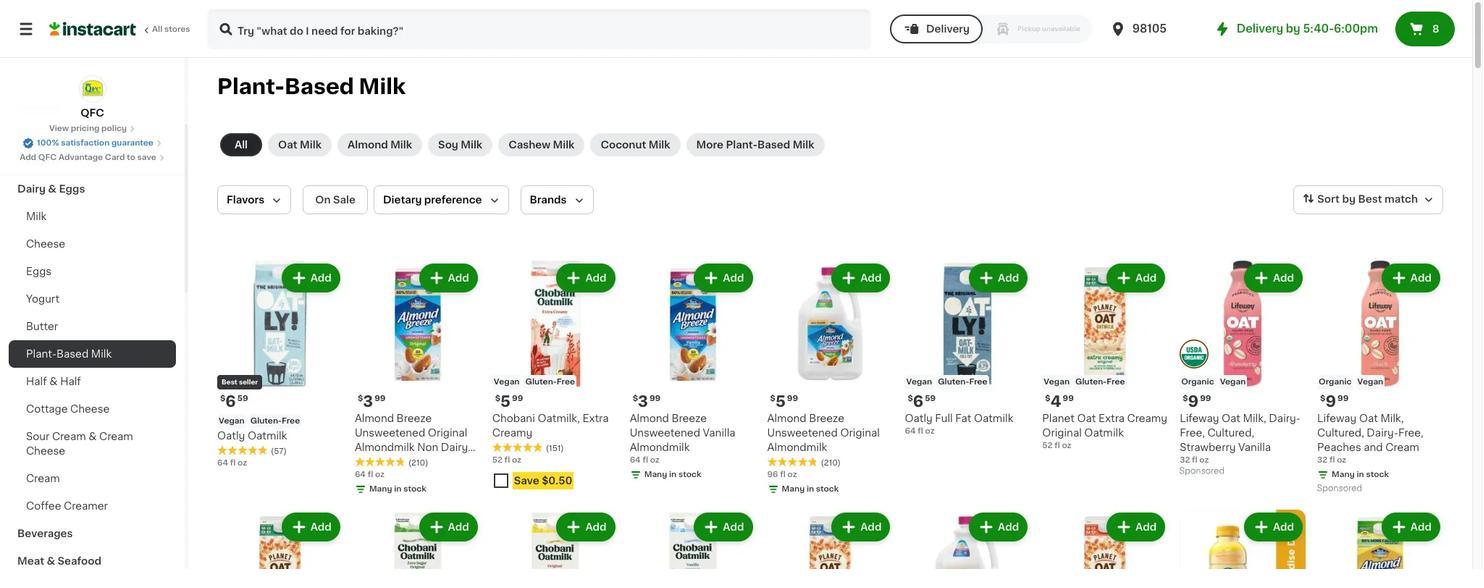 Task type: vqa. For each thing, say whether or not it's contained in the screenshot.
the rightmost $ 6 59
yes



Task type: describe. For each thing, give the bounding box(es) containing it.
based inside more plant-based milk link
[[758, 140, 790, 150]]

sour cream & cream cheese
[[26, 432, 133, 456]]

many in stock down '96 fl oz'
[[782, 485, 839, 493]]

advantage
[[59, 154, 103, 162]]

oatmilk inside planet oat extra creamy original oatmilk 52 fl oz
[[1085, 428, 1124, 438]]

many down almond breeze unsweetened vanilla almondmilk 64 fl oz
[[644, 471, 667, 479]]

view
[[49, 125, 69, 133]]

dairy inside the almond breeze unsweetened original almondmilk non dairy milk alternative
[[441, 442, 468, 453]]

3 for almond breeze unsweetened original almondmilk non dairy milk alternative
[[363, 394, 373, 409]]

sour
[[26, 432, 50, 442]]

and
[[1364, 442, 1383, 453]]

oatly oatmilk
[[217, 431, 287, 441]]

full
[[935, 414, 953, 424]]

produce link
[[9, 148, 176, 175]]

recipes link
[[9, 93, 176, 120]]

1 organic from the left
[[1182, 378, 1214, 386]]

guarantee
[[112, 139, 153, 147]]

flavors button
[[217, 185, 291, 214]]

lists link
[[9, 41, 176, 70]]

qfc inside qfc link
[[81, 108, 104, 118]]

vanilla inside lifeway oat milk, dairy- free, cultured, strawberry vanilla 32 fl oz
[[1239, 442, 1271, 453]]

thanksgiving
[[17, 129, 87, 139]]

all for all stores
[[152, 25, 162, 33]]

sort by
[[1318, 194, 1356, 204]]

vanilla inside almond breeze unsweetened vanilla almondmilk 64 fl oz
[[703, 428, 736, 438]]

1 vertical spatial plant-based milk
[[26, 349, 112, 359]]

oz inside lifeway oat milk, dairy- free, cultured, strawberry vanilla 32 fl oz
[[1200, 456, 1209, 464]]

peaches
[[1318, 442, 1362, 453]]

qfc inside the add qfc advantage card to save link
[[38, 154, 57, 162]]

& for half
[[49, 377, 58, 387]]

on sale button
[[303, 185, 368, 214]]

100% satisfaction guarantee
[[37, 139, 153, 147]]

delivery by 5:40-6:00pm
[[1237, 23, 1378, 34]]

6:00pm
[[1334, 23, 1378, 34]]

creamer
[[64, 501, 108, 511]]

qfc logo image
[[79, 75, 106, 103]]

gluten- up oatly oatmilk
[[250, 417, 282, 425]]

fl inside planet oat extra creamy original oatmilk 52 fl oz
[[1055, 442, 1060, 450]]

1 horizontal spatial eggs
[[59, 184, 85, 194]]

butter link
[[9, 313, 176, 340]]

cheese link
[[9, 230, 176, 258]]

almond for almond milk
[[348, 140, 388, 150]]

half & half link
[[9, 368, 176, 395]]

delivery button
[[890, 14, 983, 43]]

5 for almond
[[776, 394, 786, 409]]

flavors
[[227, 195, 265, 205]]

chobani oatmilk, extra creamy
[[492, 414, 609, 438]]

best for best seller
[[222, 379, 237, 385]]

1 59 from the left
[[237, 395, 248, 403]]

sour cream & cream cheese link
[[9, 423, 176, 465]]

thanksgiving link
[[9, 120, 176, 148]]

non
[[417, 442, 438, 453]]

9 for lifeway oat milk, cultured, dairy-free, peaches and cream
[[1326, 394, 1336, 409]]

coffee creamer link
[[9, 493, 176, 520]]

cashew
[[509, 140, 551, 150]]

free for 6
[[969, 378, 988, 386]]

cottage cheese
[[26, 404, 110, 414]]

52 fl oz
[[492, 456, 522, 464]]

oatmilk inside oatly full fat oatmilk 64 fl oz
[[974, 414, 1014, 424]]

unsweetened for 5
[[767, 428, 838, 438]]

100% satisfaction guarantee button
[[23, 135, 162, 149]]

beverages link
[[9, 520, 176, 548]]

2 organic from the left
[[1319, 378, 1352, 386]]

lifeway for dairy-
[[1318, 414, 1357, 424]]

fl inside almond breeze unsweetened vanilla almondmilk 64 fl oz
[[643, 456, 648, 464]]

cream down cottage cheese link
[[99, 432, 133, 442]]

save
[[514, 476, 539, 486]]

meat
[[17, 556, 44, 566]]

more
[[697, 140, 724, 150]]

eggs link
[[9, 258, 176, 285]]

32 inside lifeway oat milk, cultured, dairy-free, peaches and cream 32 fl oz
[[1318, 456, 1328, 464]]

$ 5 99 for almond
[[770, 394, 798, 409]]

almond for almond breeze unsweetened original almondmilk
[[767, 414, 807, 424]]

cultured, inside lifeway oat milk, dairy- free, cultured, strawberry vanilla 32 fl oz
[[1208, 428, 1255, 438]]

milk, for cultured,
[[1243, 414, 1267, 424]]

1 vertical spatial cheese
[[70, 404, 110, 414]]

98105
[[1133, 23, 1167, 34]]

vegan gluten-free for 6
[[906, 378, 988, 386]]

dietary preference
[[383, 195, 482, 205]]

free, inside lifeway oat milk, dairy- free, cultured, strawberry vanilla 32 fl oz
[[1180, 428, 1205, 438]]

to
[[127, 154, 135, 162]]

match
[[1385, 194, 1418, 204]]

$0.50
[[542, 476, 573, 486]]

dairy & eggs
[[17, 184, 85, 194]]

gluten- for 4
[[1076, 378, 1107, 386]]

0 horizontal spatial dairy
[[17, 184, 46, 194]]

cream link
[[9, 465, 176, 493]]

free up the (57)
[[282, 417, 300, 425]]

coconut milk link
[[591, 133, 681, 156]]

card
[[105, 154, 125, 162]]

52 inside planet oat extra creamy original oatmilk 52 fl oz
[[1043, 442, 1053, 450]]

99 for planet oat extra creamy original oatmilk
[[1063, 395, 1074, 403]]

vegan up chobani
[[494, 378, 520, 386]]

breeze for 3
[[397, 414, 432, 424]]

yogurt
[[26, 294, 59, 304]]

oatmilk,
[[538, 414, 580, 424]]

Best match Sort by field
[[1294, 185, 1444, 214]]

oz inside almond breeze unsweetened vanilla almondmilk 64 fl oz
[[650, 456, 660, 464]]

almondmilk for 5
[[767, 442, 827, 453]]

98105 button
[[1110, 9, 1196, 49]]

(57)
[[271, 448, 287, 456]]

original for 3
[[428, 428, 467, 438]]

breeze for 5
[[809, 414, 845, 424]]

many down '96 fl oz'
[[782, 485, 805, 493]]

planet
[[1043, 414, 1075, 424]]

8 button
[[1396, 12, 1455, 46]]

oz inside oatly full fat oatmilk 64 fl oz
[[925, 427, 935, 435]]

soy
[[438, 140, 458, 150]]

best match
[[1358, 194, 1418, 204]]

produce
[[17, 156, 62, 167]]

lists
[[41, 50, 66, 60]]

policy
[[101, 125, 127, 133]]

almond breeze unsweetened vanilla almondmilk 64 fl oz
[[630, 414, 736, 464]]

all for all
[[235, 140, 248, 150]]

(210) for 5
[[821, 459, 841, 467]]

vegan up oatly full fat oatmilk 64 fl oz
[[906, 378, 932, 386]]

99 for chobani oatmilk, extra creamy
[[512, 395, 523, 403]]

vegan up lifeway oat milk, dairy- free, cultured, strawberry vanilla 32 fl oz
[[1220, 378, 1246, 386]]

fl inside lifeway oat milk, cultured, dairy-free, peaches and cream 32 fl oz
[[1330, 456, 1335, 464]]

dairy- inside lifeway oat milk, cultured, dairy-free, peaches and cream 32 fl oz
[[1367, 428, 1399, 438]]

3 for almond breeze unsweetened vanilla almondmilk
[[638, 394, 648, 409]]

qfc link
[[79, 75, 106, 120]]

cheese inside sour cream & cream cheese
[[26, 446, 65, 456]]

meat & seafood
[[17, 556, 101, 566]]

$ for almond breeze unsweetened original almondmilk
[[770, 395, 776, 403]]

1 $ from the left
[[220, 395, 226, 403]]

100%
[[37, 139, 59, 147]]

milk inside 'link'
[[649, 140, 670, 150]]

stock down the and
[[1366, 471, 1389, 479]]

dietary preference button
[[374, 185, 509, 214]]

1 organic vegan from the left
[[1182, 378, 1246, 386]]

5:40-
[[1303, 23, 1334, 34]]

milk inside the almond breeze unsweetened original almondmilk non dairy milk alternative
[[355, 457, 375, 467]]

best for best match
[[1358, 194, 1382, 204]]

(151)
[[546, 445, 564, 453]]

4
[[1051, 394, 1062, 409]]

64 fl oz for almond breeze unsweetened original almondmilk non dairy milk alternative
[[355, 471, 385, 479]]

$ 5 99 for chobani
[[495, 394, 523, 409]]

free for 4
[[1107, 378, 1125, 386]]

vegan gluten-free for 4
[[1044, 378, 1125, 386]]

by for sort
[[1342, 194, 1356, 204]]

extra for oat
[[1099, 414, 1125, 424]]

9 for lifeway oat milk, dairy- free, cultured, strawberry vanilla
[[1188, 394, 1199, 409]]

all link
[[220, 133, 262, 156]]

soy milk
[[438, 140, 483, 150]]

gluten- for 5
[[525, 378, 557, 386]]

all stores
[[152, 25, 190, 33]]

many in stock down alternative
[[369, 485, 426, 493]]

coconut
[[601, 140, 646, 150]]

cashew milk
[[509, 140, 575, 150]]

2 6 from the left
[[913, 394, 924, 409]]

$ 9 99 for lifeway oat milk, dairy- free, cultured, strawberry vanilla
[[1183, 394, 1211, 409]]

lifeway oat milk, cultured, dairy-free, peaches and cream 32 fl oz
[[1318, 414, 1424, 464]]

original inside planet oat extra creamy original oatmilk 52 fl oz
[[1043, 428, 1082, 438]]

on sale
[[315, 195, 356, 205]]

vegan up oatly oatmilk
[[219, 417, 245, 425]]

many in stock down almond breeze unsweetened vanilla almondmilk 64 fl oz
[[644, 471, 702, 479]]

lifeway oat milk, dairy- free, cultured, strawberry vanilla 32 fl oz
[[1180, 414, 1301, 464]]

in down the almond breeze unsweetened original almondmilk
[[807, 485, 814, 493]]

free for 5
[[557, 378, 575, 386]]

stock down almond breeze unsweetened vanilla almondmilk 64 fl oz
[[679, 471, 702, 479]]

coffee
[[26, 501, 61, 511]]

by for delivery
[[1286, 23, 1301, 34]]

sort
[[1318, 194, 1340, 204]]



Task type: locate. For each thing, give the bounding box(es) containing it.
2 original from the left
[[841, 428, 880, 438]]

milk link
[[9, 203, 176, 230]]

0 vertical spatial dairy
[[17, 184, 46, 194]]

1 horizontal spatial unsweetened
[[630, 428, 700, 438]]

qfc down 100%
[[38, 154, 57, 162]]

1 horizontal spatial milk,
[[1381, 414, 1404, 424]]

1 lifeway from the left
[[1180, 414, 1219, 424]]

based
[[285, 76, 354, 97], [758, 140, 790, 150], [56, 349, 89, 359]]

all stores link
[[49, 9, 191, 49]]

1 horizontal spatial 32
[[1318, 456, 1328, 464]]

stores
[[164, 25, 190, 33]]

0 horizontal spatial $ 5 99
[[495, 394, 523, 409]]

gluten- up full
[[938, 378, 969, 386]]

0 vertical spatial qfc
[[81, 108, 104, 118]]

2 almondmilk from the left
[[630, 442, 690, 453]]

cultured,
[[1208, 428, 1255, 438], [1318, 428, 1364, 438]]

milk
[[359, 76, 406, 97], [300, 140, 322, 150], [391, 140, 412, 150], [461, 140, 483, 150], [553, 140, 575, 150], [649, 140, 670, 150], [793, 140, 815, 150], [26, 212, 47, 222], [91, 349, 112, 359], [355, 457, 375, 467]]

99 up chobani
[[512, 395, 523, 403]]

sponsored badge image for lifeway oat milk, dairy- free, cultured, strawberry vanilla
[[1180, 467, 1224, 476]]

2 $ 5 99 from the left
[[770, 394, 798, 409]]

almond inside almond breeze unsweetened vanilla almondmilk 64 fl oz
[[630, 414, 669, 424]]

almond milk
[[348, 140, 412, 150]]

0 horizontal spatial all
[[152, 25, 162, 33]]

milk, inside lifeway oat milk, cultured, dairy-free, peaches and cream 32 fl oz
[[1381, 414, 1404, 424]]

2 horizontal spatial breeze
[[809, 414, 845, 424]]

oat right all link
[[278, 140, 297, 150]]

1 $ 3 99 from the left
[[358, 394, 386, 409]]

stock down the almond breeze unsweetened original almondmilk
[[816, 485, 839, 493]]

5 $ from the left
[[770, 395, 776, 403]]

plant- up all link
[[217, 76, 285, 97]]

64 fl oz for oatly oatmilk
[[217, 459, 247, 467]]

cheese down half & half 'link'
[[70, 404, 110, 414]]

2 breeze from the left
[[672, 414, 707, 424]]

1 9 from the left
[[1188, 394, 1199, 409]]

0 vertical spatial all
[[152, 25, 162, 33]]

oatly full fat oatmilk 64 fl oz
[[905, 414, 1014, 435]]

vegan gluten-free up full
[[906, 378, 988, 386]]

oat right planet
[[1077, 414, 1096, 424]]

0 horizontal spatial cultured,
[[1208, 428, 1255, 438]]

$ up the almond breeze unsweetened original almondmilk
[[770, 395, 776, 403]]

fl inside lifeway oat milk, dairy- free, cultured, strawberry vanilla 32 fl oz
[[1192, 456, 1198, 464]]

eggs up 'yogurt'
[[26, 267, 52, 277]]

2 horizontal spatial plant-
[[726, 140, 758, 150]]

1 horizontal spatial $ 3 99
[[633, 394, 661, 409]]

1 vertical spatial based
[[758, 140, 790, 150]]

1 horizontal spatial $ 9 99
[[1321, 394, 1349, 409]]

1 vertical spatial sponsored badge image
[[1318, 485, 1361, 493]]

0 vertical spatial 52
[[1043, 442, 1053, 450]]

1 vertical spatial creamy
[[492, 428, 533, 438]]

2 extra from the left
[[1099, 414, 1125, 424]]

0 horizontal spatial 32
[[1180, 456, 1190, 464]]

original inside the almond breeze unsweetened original almondmilk
[[841, 428, 880, 438]]

sponsored badge image down peaches
[[1318, 485, 1361, 493]]

1 horizontal spatial 3
[[638, 394, 648, 409]]

breeze inside almond breeze unsweetened vanilla almondmilk 64 fl oz
[[672, 414, 707, 424]]

6
[[226, 394, 236, 409], [913, 394, 924, 409]]

plant-based milk link
[[9, 340, 176, 368]]

1 horizontal spatial dairy
[[441, 442, 468, 453]]

oz inside planet oat extra creamy original oatmilk 52 fl oz
[[1062, 442, 1072, 450]]

plant-based milk up oat milk
[[217, 76, 406, 97]]

0 horizontal spatial 52
[[492, 456, 503, 464]]

2 horizontal spatial oatmilk
[[1085, 428, 1124, 438]]

breeze inside the almond breeze unsweetened original almondmilk non dairy milk alternative
[[397, 414, 432, 424]]

vegan gluten-free inside product group
[[1044, 378, 1125, 386]]

vegan gluten-free for 5
[[494, 378, 575, 386]]

1 3 from the left
[[363, 394, 373, 409]]

preference
[[424, 195, 482, 205]]

oat for strawberry
[[1222, 414, 1241, 424]]

meat & seafood link
[[9, 548, 176, 569]]

oat for 52
[[1077, 414, 1096, 424]]

cultured, up strawberry
[[1208, 428, 1255, 438]]

delivery for delivery
[[926, 24, 970, 34]]

1 horizontal spatial half
[[60, 377, 81, 387]]

unsweetened for 3
[[355, 428, 425, 438]]

in
[[669, 471, 677, 479], [1357, 471, 1364, 479], [394, 485, 402, 493], [807, 485, 814, 493]]

$ for lifeway oat milk, dairy- free, cultured, strawberry vanilla
[[1183, 395, 1188, 403]]

delivery
[[1237, 23, 1284, 34], [926, 24, 970, 34]]

oatly down best seller at the bottom left of the page
[[217, 431, 245, 441]]

0 vertical spatial eggs
[[59, 184, 85, 194]]

yogurt link
[[9, 285, 176, 313]]

many in stock down the and
[[1332, 471, 1389, 479]]

$ 9 99 up strawberry
[[1183, 394, 1211, 409]]

(210) down non
[[408, 459, 428, 467]]

99 for almond breeze unsweetened vanilla almondmilk
[[650, 395, 661, 403]]

gluten- up planet oat extra creamy original oatmilk 52 fl oz
[[1076, 378, 1107, 386]]

1 horizontal spatial organic vegan
[[1319, 378, 1384, 386]]

save $0.50 button
[[492, 469, 618, 495]]

almondmilk for 3
[[355, 442, 415, 453]]

32 inside lifeway oat milk, dairy- free, cultured, strawberry vanilla 32 fl oz
[[1180, 456, 1190, 464]]

vegan up lifeway oat milk, cultured, dairy-free, peaches and cream 32 fl oz
[[1358, 378, 1384, 386]]

lifeway for free,
[[1180, 414, 1219, 424]]

creamy inside planet oat extra creamy original oatmilk 52 fl oz
[[1127, 414, 1168, 424]]

based up oat milk
[[285, 76, 354, 97]]

in down almond breeze unsweetened vanilla almondmilk 64 fl oz
[[669, 471, 677, 479]]

oat
[[278, 140, 297, 150], [1077, 414, 1096, 424], [1222, 414, 1241, 424], [1359, 414, 1378, 424]]

2 horizontal spatial original
[[1043, 428, 1082, 438]]

0 horizontal spatial free,
[[1180, 428, 1205, 438]]

dairy & eggs link
[[9, 175, 176, 203]]

dairy
[[17, 184, 46, 194], [441, 442, 468, 453]]

product group containing 4
[[1043, 261, 1169, 452]]

oatly for oatly full fat oatmilk 64 fl oz
[[905, 414, 933, 424]]

& up cottage
[[49, 377, 58, 387]]

(210) for 3
[[408, 459, 428, 467]]

99 up almond breeze unsweetened vanilla almondmilk 64 fl oz
[[650, 395, 661, 403]]

vegan gluten-free up chobani
[[494, 378, 575, 386]]

1 horizontal spatial extra
[[1099, 414, 1125, 424]]

1 unsweetened from the left
[[355, 428, 425, 438]]

99 for lifeway oat milk, cultured, dairy-free, peaches and cream
[[1338, 395, 1349, 403]]

best inside field
[[1358, 194, 1382, 204]]

cream down cottage cheese
[[52, 432, 86, 442]]

1 5 from the left
[[501, 394, 511, 409]]

0 vertical spatial sponsored badge image
[[1180, 467, 1224, 476]]

$ 5 99 up the almond breeze unsweetened original almondmilk
[[770, 394, 798, 409]]

almond breeze unsweetened original almondmilk
[[767, 414, 880, 453]]

$ 5 99
[[495, 394, 523, 409], [770, 394, 798, 409]]

1 half from the left
[[26, 377, 47, 387]]

0 horizontal spatial 3
[[363, 394, 373, 409]]

extra inside planet oat extra creamy original oatmilk 52 fl oz
[[1099, 414, 1125, 424]]

oat inside oat milk link
[[278, 140, 297, 150]]

2 $ 9 99 from the left
[[1321, 394, 1349, 409]]

add qfc advantage card to save
[[20, 154, 156, 162]]

1 horizontal spatial all
[[235, 140, 248, 150]]

6 up oatly full fat oatmilk 64 fl oz
[[913, 394, 924, 409]]

1 horizontal spatial plant-
[[217, 76, 285, 97]]

fat
[[956, 414, 972, 424]]

3 up almond breeze unsweetened vanilla almondmilk 64 fl oz
[[638, 394, 648, 409]]

1 horizontal spatial qfc
[[81, 108, 104, 118]]

1 cultured, from the left
[[1208, 428, 1255, 438]]

plant-based milk up half & half
[[26, 349, 112, 359]]

1 horizontal spatial (210)
[[821, 459, 841, 467]]

oat inside planet oat extra creamy original oatmilk 52 fl oz
[[1077, 414, 1096, 424]]

original inside the almond breeze unsweetened original almondmilk non dairy milk alternative
[[428, 428, 467, 438]]

based inside plant-based milk link
[[56, 349, 89, 359]]

64 fl oz down alternative
[[355, 471, 385, 479]]

$ for chobani oatmilk, extra creamy
[[495, 395, 501, 403]]

(210) down the almond breeze unsweetened original almondmilk
[[821, 459, 841, 467]]

1 $ 5 99 from the left
[[495, 394, 523, 409]]

save $0.50
[[514, 476, 573, 486]]

2 3 from the left
[[638, 394, 648, 409]]

3 breeze from the left
[[809, 414, 845, 424]]

2 horizontal spatial unsweetened
[[767, 428, 838, 438]]

0 horizontal spatial 9
[[1188, 394, 1199, 409]]

$ 3 99 for almond breeze unsweetened vanilla almondmilk
[[633, 394, 661, 409]]

0 horizontal spatial plant-based milk
[[26, 349, 112, 359]]

oatly for oatly oatmilk
[[217, 431, 245, 441]]

1 horizontal spatial by
[[1342, 194, 1356, 204]]

product group
[[217, 261, 343, 469], [355, 261, 481, 498], [492, 261, 618, 495], [630, 261, 756, 484], [767, 261, 893, 498], [905, 261, 1031, 437], [1043, 261, 1169, 452], [1180, 261, 1306, 479], [1318, 261, 1444, 497], [217, 510, 343, 569], [355, 510, 481, 569], [492, 510, 618, 569], [630, 510, 756, 569], [767, 510, 893, 569], [905, 510, 1031, 569], [1043, 510, 1169, 569], [1180, 510, 1306, 569], [1318, 510, 1444, 569]]

oz
[[925, 427, 935, 435], [1062, 442, 1072, 450], [512, 456, 522, 464], [650, 456, 660, 464], [1200, 456, 1209, 464], [1337, 456, 1347, 464], [238, 459, 247, 467], [375, 471, 385, 479], [788, 471, 797, 479]]

$ up chobani
[[495, 395, 501, 403]]

coffee creamer
[[26, 501, 108, 511]]

1 horizontal spatial breeze
[[672, 414, 707, 424]]

1 horizontal spatial free,
[[1399, 428, 1424, 438]]

Search field
[[209, 10, 870, 48]]

3 99 from the left
[[650, 395, 661, 403]]

extra inside chobani oatmilk, extra creamy
[[583, 414, 609, 424]]

0 horizontal spatial 64 fl oz
[[217, 459, 247, 467]]

2 organic vegan from the left
[[1319, 378, 1384, 386]]

& for seafood
[[47, 556, 55, 566]]

coconut milk
[[601, 140, 670, 150]]

5 99 from the left
[[1063, 395, 1074, 403]]

& down produce
[[48, 184, 56, 194]]

dietary
[[383, 195, 422, 205]]

almond
[[348, 140, 388, 150], [355, 414, 394, 424], [630, 414, 669, 424], [767, 414, 807, 424]]

1 vertical spatial best
[[222, 379, 237, 385]]

dairy- inside lifeway oat milk, dairy- free, cultured, strawberry vanilla 32 fl oz
[[1269, 414, 1301, 424]]

2 unsweetened from the left
[[630, 428, 700, 438]]

best left the match
[[1358, 194, 1382, 204]]

0 horizontal spatial organic vegan
[[1182, 378, 1246, 386]]

0 horizontal spatial breeze
[[397, 414, 432, 424]]

99 inside $ 4 99
[[1063, 395, 1074, 403]]

half up cottage
[[26, 377, 47, 387]]

& right meat
[[47, 556, 55, 566]]

almond for almond breeze unsweetened original almondmilk non dairy milk alternative
[[355, 414, 394, 424]]

0 vertical spatial plant-based milk
[[217, 76, 406, 97]]

oatly inside oatly full fat oatmilk 64 fl oz
[[905, 414, 933, 424]]

2 (210) from the left
[[821, 459, 841, 467]]

butter
[[26, 322, 58, 332]]

milk, inside lifeway oat milk, dairy- free, cultured, strawberry vanilla 32 fl oz
[[1243, 414, 1267, 424]]

lifeway up peaches
[[1318, 414, 1357, 424]]

creamy inside chobani oatmilk, extra creamy
[[492, 428, 533, 438]]

1 vertical spatial vanilla
[[1239, 442, 1271, 453]]

None search field
[[207, 9, 871, 49]]

1 horizontal spatial based
[[285, 76, 354, 97]]

by inside field
[[1342, 194, 1356, 204]]

plant- right more
[[726, 140, 758, 150]]

sponsored badge image for lifeway oat milk, cultured, dairy-free, peaches and cream
[[1318, 485, 1361, 493]]

2 vertical spatial based
[[56, 349, 89, 359]]

unsweetened
[[355, 428, 425, 438], [630, 428, 700, 438], [767, 428, 838, 438]]

1 breeze from the left
[[397, 414, 432, 424]]

8 $ from the left
[[1183, 395, 1188, 403]]

almondmilk inside the almond breeze unsweetened original almondmilk non dairy milk alternative
[[355, 442, 415, 453]]

oat for peaches
[[1359, 414, 1378, 424]]

0 horizontal spatial oatmilk
[[248, 431, 287, 441]]

0 vertical spatial oatly
[[905, 414, 933, 424]]

free, inside lifeway oat milk, cultured, dairy-free, peaches and cream 32 fl oz
[[1399, 428, 1424, 438]]

lifeway inside lifeway oat milk, dairy- free, cultured, strawberry vanilla 32 fl oz
[[1180, 414, 1219, 424]]

1 vertical spatial 52
[[492, 456, 503, 464]]

in down alternative
[[394, 485, 402, 493]]

free up fat
[[969, 378, 988, 386]]

99 up lifeway oat milk, cultured, dairy-free, peaches and cream 32 fl oz
[[1338, 395, 1349, 403]]

99 for almond breeze unsweetened original almondmilk non dairy milk alternative
[[375, 395, 386, 403]]

1 horizontal spatial $ 5 99
[[770, 394, 798, 409]]

almondmilk inside almond breeze unsweetened vanilla almondmilk 64 fl oz
[[630, 442, 690, 453]]

9 down item badge icon on the bottom right of the page
[[1188, 394, 1199, 409]]

cultured, inside lifeway oat milk, cultured, dairy-free, peaches and cream 32 fl oz
[[1318, 428, 1364, 438]]

(210)
[[408, 459, 428, 467], [821, 459, 841, 467]]

0 horizontal spatial $ 3 99
[[358, 394, 386, 409]]

1 free, from the left
[[1180, 428, 1205, 438]]

2 $ 6 59 from the left
[[908, 394, 936, 409]]

$ 3 99 up the almond breeze unsweetened original almondmilk non dairy milk alternative
[[358, 394, 386, 409]]

organic vegan up lifeway oat milk, cultured, dairy-free, peaches and cream 32 fl oz
[[1319, 378, 1384, 386]]

2 vertical spatial plant-
[[26, 349, 56, 359]]

vanilla
[[703, 428, 736, 438], [1239, 442, 1271, 453]]

$ 6 59 up full
[[908, 394, 936, 409]]

1 milk, from the left
[[1243, 414, 1267, 424]]

best left seller
[[222, 379, 237, 385]]

3 up the almond breeze unsweetened original almondmilk non dairy milk alternative
[[363, 394, 373, 409]]

1 horizontal spatial sponsored badge image
[[1318, 485, 1361, 493]]

many down alternative
[[369, 485, 392, 493]]

best seller
[[222, 379, 258, 385]]

many
[[644, 471, 667, 479], [1332, 471, 1355, 479], [369, 485, 392, 493], [782, 485, 805, 493]]

4 $ from the left
[[633, 395, 638, 403]]

vegan gluten-free up $ 4 99
[[1044, 378, 1125, 386]]

original for 5
[[841, 428, 880, 438]]

1 horizontal spatial organic
[[1319, 378, 1352, 386]]

& inside sour cream & cream cheese
[[88, 432, 97, 442]]

based up half & half
[[56, 349, 89, 359]]

99 for lifeway oat milk, dairy- free, cultured, strawberry vanilla
[[1200, 395, 1211, 403]]

cottage
[[26, 404, 68, 414]]

stock down alternative
[[404, 485, 426, 493]]

2 59 from the left
[[925, 395, 936, 403]]

1 original from the left
[[428, 428, 467, 438]]

3 almondmilk from the left
[[767, 442, 827, 453]]

unsweetened inside the almond breeze unsweetened original almondmilk non dairy milk alternative
[[355, 428, 425, 438]]

$ up planet
[[1045, 395, 1051, 403]]

$ 3 99 for almond breeze unsweetened original almondmilk non dairy milk alternative
[[358, 394, 386, 409]]

cheese down sour
[[26, 446, 65, 456]]

sale
[[333, 195, 356, 205]]

3 $ from the left
[[495, 395, 501, 403]]

$ up the almond breeze unsweetened original almondmilk non dairy milk alternative
[[358, 395, 363, 403]]

0 horizontal spatial plant-
[[26, 349, 56, 359]]

0 vertical spatial vanilla
[[703, 428, 736, 438]]

1 horizontal spatial almondmilk
[[630, 442, 690, 453]]

0 horizontal spatial original
[[428, 428, 467, 438]]

99 for almond breeze unsweetened original almondmilk
[[787, 395, 798, 403]]

cream inside lifeway oat milk, cultured, dairy-free, peaches and cream 32 fl oz
[[1386, 442, 1420, 453]]

$ for oatly full fat oatmilk
[[908, 395, 913, 403]]

5 for chobani
[[501, 394, 511, 409]]

view pricing policy
[[49, 125, 127, 133]]

32 down strawberry
[[1180, 456, 1190, 464]]

delivery for delivery by 5:40-6:00pm
[[1237, 23, 1284, 34]]

2 free, from the left
[[1399, 428, 1424, 438]]

2 $ from the left
[[358, 395, 363, 403]]

★★★★★
[[492, 442, 543, 453], [492, 442, 543, 453], [217, 445, 268, 455], [217, 445, 268, 455], [355, 457, 406, 467], [355, 457, 406, 467], [767, 457, 818, 467], [767, 457, 818, 467]]

1 extra from the left
[[583, 414, 609, 424]]

eggs down advantage
[[59, 184, 85, 194]]

1 horizontal spatial original
[[841, 428, 880, 438]]

oat milk link
[[268, 133, 332, 156]]

1 vertical spatial plant-
[[726, 140, 758, 150]]

0 vertical spatial cheese
[[26, 239, 65, 249]]

oat inside lifeway oat milk, cultured, dairy-free, peaches and cream 32 fl oz
[[1359, 414, 1378, 424]]

2 9 from the left
[[1326, 394, 1336, 409]]

$ down best seller at the bottom left of the page
[[220, 395, 226, 403]]

$ for planet oat extra creamy original oatmilk
[[1045, 395, 1051, 403]]

lifeway
[[1180, 414, 1219, 424], [1318, 414, 1357, 424]]

0 horizontal spatial delivery
[[926, 24, 970, 34]]

instacart logo image
[[49, 20, 136, 38]]

dairy down produce
[[17, 184, 46, 194]]

all
[[152, 25, 162, 33], [235, 140, 248, 150]]

many down peaches
[[1332, 471, 1355, 479]]

almond for almond breeze unsweetened vanilla almondmilk 64 fl oz
[[630, 414, 669, 424]]

2 $ 3 99 from the left
[[633, 394, 661, 409]]

0 vertical spatial based
[[285, 76, 354, 97]]

52 down planet
[[1043, 442, 1053, 450]]

6 99 from the left
[[1200, 395, 1211, 403]]

qfc up view pricing policy "link"
[[81, 108, 104, 118]]

oat up the and
[[1359, 414, 1378, 424]]

2 horizontal spatial almondmilk
[[767, 442, 827, 453]]

$ for almond breeze unsweetened original almondmilk non dairy milk alternative
[[358, 395, 363, 403]]

brands button
[[520, 185, 594, 214]]

half & half
[[26, 377, 81, 387]]

9 up peaches
[[1326, 394, 1336, 409]]

1 vertical spatial dairy
[[441, 442, 468, 453]]

& for eggs
[[48, 184, 56, 194]]

vegan inside product group
[[1044, 378, 1070, 386]]

0 vertical spatial dairy-
[[1269, 414, 1301, 424]]

delivery inside button
[[926, 24, 970, 34]]

in down the and
[[1357, 471, 1364, 479]]

0 horizontal spatial creamy
[[492, 428, 533, 438]]

0 horizontal spatial (210)
[[408, 459, 428, 467]]

1 horizontal spatial creamy
[[1127, 414, 1168, 424]]

milk, for free,
[[1381, 414, 1404, 424]]

item badge image
[[1180, 339, 1209, 368]]

by right sort
[[1342, 194, 1356, 204]]

& inside 'link'
[[49, 377, 58, 387]]

cream
[[52, 432, 86, 442], [99, 432, 133, 442], [1386, 442, 1420, 453], [26, 474, 60, 484]]

3 original from the left
[[1043, 428, 1082, 438]]

1 horizontal spatial 5
[[776, 394, 786, 409]]

1 horizontal spatial dairy-
[[1367, 428, 1399, 438]]

gluten-
[[525, 378, 557, 386], [938, 378, 969, 386], [1076, 378, 1107, 386], [250, 417, 282, 425]]

2 99 from the left
[[512, 395, 523, 403]]

1 99 from the left
[[375, 395, 386, 403]]

0 horizontal spatial best
[[222, 379, 237, 385]]

free,
[[1180, 428, 1205, 438], [1399, 428, 1424, 438]]

service type group
[[890, 14, 1092, 43]]

cream up coffee
[[26, 474, 60, 484]]

3 unsweetened from the left
[[767, 428, 838, 438]]

$ 5 99 up chobani
[[495, 394, 523, 409]]

vegan up "4"
[[1044, 378, 1070, 386]]

99 down item badge icon on the bottom right of the page
[[1200, 395, 1211, 403]]

free up oatmilk,
[[557, 378, 575, 386]]

9 $ from the left
[[1321, 395, 1326, 403]]

32 down peaches
[[1318, 456, 1328, 464]]

1 (210) from the left
[[408, 459, 428, 467]]

oat up strawberry
[[1222, 414, 1241, 424]]

1 32 from the left
[[1180, 456, 1190, 464]]

lifeway inside lifeway oat milk, cultured, dairy-free, peaches and cream 32 fl oz
[[1318, 414, 1357, 424]]

creamy
[[1127, 414, 1168, 424], [492, 428, 533, 438]]

all left stores
[[152, 25, 162, 33]]

pricing
[[71, 125, 100, 133]]

99 up the almond breeze unsweetened original almondmilk
[[787, 395, 798, 403]]

7 $ from the left
[[1045, 395, 1051, 403]]

0 horizontal spatial 59
[[237, 395, 248, 403]]

2 half from the left
[[60, 377, 81, 387]]

1 horizontal spatial delivery
[[1237, 23, 1284, 34]]

99 up the almond breeze unsweetened original almondmilk non dairy milk alternative
[[375, 395, 386, 403]]

seafood
[[58, 556, 101, 566]]

9
[[1188, 394, 1199, 409], [1326, 394, 1336, 409]]

1 horizontal spatial plant-based milk
[[217, 76, 406, 97]]

eggs
[[59, 184, 85, 194], [26, 267, 52, 277]]

0 horizontal spatial eggs
[[26, 267, 52, 277]]

1 horizontal spatial oatmilk
[[974, 414, 1014, 424]]

0 horizontal spatial qfc
[[38, 154, 57, 162]]

0 vertical spatial 64 fl oz
[[217, 459, 247, 467]]

almondmilk
[[355, 442, 415, 453], [630, 442, 690, 453], [767, 442, 827, 453]]

lifeway up strawberry
[[1180, 414, 1219, 424]]

extra right oatmilk,
[[583, 414, 609, 424]]

0 vertical spatial plant-
[[217, 76, 285, 97]]

0 horizontal spatial unsweetened
[[355, 428, 425, 438]]

0 horizontal spatial half
[[26, 377, 47, 387]]

0 horizontal spatial $ 6 59
[[220, 394, 248, 409]]

oz inside lifeway oat milk, cultured, dairy-free, peaches and cream 32 fl oz
[[1337, 456, 1347, 464]]

cream right the and
[[1386, 442, 1420, 453]]

0 vertical spatial by
[[1286, 23, 1301, 34]]

free
[[557, 378, 575, 386], [969, 378, 988, 386], [1107, 378, 1125, 386], [282, 417, 300, 425]]

dairy right non
[[441, 442, 468, 453]]

sponsored badge image down strawberry
[[1180, 467, 1224, 476]]

1 6 from the left
[[226, 394, 236, 409]]

2 milk, from the left
[[1381, 414, 1404, 424]]

0 horizontal spatial vanilla
[[703, 428, 736, 438]]

1 horizontal spatial best
[[1358, 194, 1382, 204]]

almond inside the almond breeze unsweetened original almondmilk
[[767, 414, 807, 424]]

free inside product group
[[1107, 378, 1125, 386]]

$ 6 59 down best seller at the bottom left of the page
[[220, 394, 248, 409]]

0 horizontal spatial oatly
[[217, 431, 245, 441]]

planet oat extra creamy original oatmilk 52 fl oz
[[1043, 414, 1168, 450]]

64 inside almond breeze unsweetened vanilla almondmilk 64 fl oz
[[630, 456, 641, 464]]

fl
[[918, 427, 923, 435], [1055, 442, 1060, 450], [505, 456, 510, 464], [643, 456, 648, 464], [1192, 456, 1198, 464], [1330, 456, 1335, 464], [230, 459, 236, 467], [368, 471, 373, 479], [780, 471, 786, 479]]

oatly left full
[[905, 414, 933, 424]]

$ 4 99
[[1045, 394, 1074, 409]]

breeze inside the almond breeze unsweetened original almondmilk
[[809, 414, 845, 424]]

fl inside oatly full fat oatmilk 64 fl oz
[[918, 427, 923, 435]]

satisfaction
[[61, 139, 110, 147]]

cream inside cream link
[[26, 474, 60, 484]]

6 $ from the left
[[908, 395, 913, 403]]

0 horizontal spatial milk,
[[1243, 414, 1267, 424]]

dairy-
[[1269, 414, 1301, 424], [1367, 428, 1399, 438]]

almond inside the almond breeze unsweetened original almondmilk non dairy milk alternative
[[355, 414, 394, 424]]

strawberry
[[1180, 442, 1236, 453]]

$ 9 99
[[1183, 394, 1211, 409], [1321, 394, 1349, 409]]

1 $ 9 99 from the left
[[1183, 394, 1211, 409]]

$ 9 99 for lifeway oat milk, cultured, dairy-free, peaches and cream
[[1321, 394, 1349, 409]]

almondmilk inside the almond breeze unsweetened original almondmilk
[[767, 442, 827, 453]]

oat inside lifeway oat milk, dairy- free, cultured, strawberry vanilla 32 fl oz
[[1222, 414, 1241, 424]]

unsweetened inside the almond breeze unsweetened original almondmilk
[[767, 428, 838, 438]]

soy milk link
[[428, 133, 493, 156]]

extra right planet
[[1099, 414, 1125, 424]]

1 almondmilk from the left
[[355, 442, 415, 453]]

1 $ 6 59 from the left
[[220, 394, 248, 409]]

creamy for chobani oatmilk, extra creamy
[[492, 428, 533, 438]]

1 horizontal spatial 6
[[913, 394, 924, 409]]

&
[[48, 184, 56, 194], [49, 377, 58, 387], [88, 432, 97, 442], [47, 556, 55, 566]]

$ inside $ 4 99
[[1045, 395, 1051, 403]]

52 down chobani
[[492, 456, 503, 464]]

0 vertical spatial creamy
[[1127, 414, 1168, 424]]

0 horizontal spatial by
[[1286, 23, 1301, 34]]

1 vertical spatial oatly
[[217, 431, 245, 441]]

brands
[[530, 195, 567, 205]]

64 inside oatly full fat oatmilk 64 fl oz
[[905, 427, 916, 435]]

& down cottage cheese link
[[88, 432, 97, 442]]

$ for lifeway oat milk, cultured, dairy-free, peaches and cream
[[1321, 395, 1326, 403]]

creamy for planet oat extra creamy original oatmilk 52 fl oz
[[1127, 414, 1168, 424]]

1 horizontal spatial lifeway
[[1318, 414, 1357, 424]]

gluten- for 6
[[938, 378, 969, 386]]

sponsored badge image
[[1180, 467, 1224, 476], [1318, 485, 1361, 493]]

extra for oatmilk,
[[583, 414, 609, 424]]

2 cultured, from the left
[[1318, 428, 1364, 438]]

vegan gluten-free up oatly oatmilk
[[219, 417, 300, 425]]

5 up chobani
[[501, 394, 511, 409]]

1 horizontal spatial 64 fl oz
[[355, 471, 385, 479]]

all up 'flavors'
[[235, 140, 248, 150]]

2 lifeway from the left
[[1318, 414, 1357, 424]]

2 5 from the left
[[776, 394, 786, 409]]

96
[[767, 471, 778, 479]]

on
[[315, 195, 331, 205]]

0 horizontal spatial lifeway
[[1180, 414, 1219, 424]]

0 horizontal spatial dairy-
[[1269, 414, 1301, 424]]

unsweetened inside almond breeze unsweetened vanilla almondmilk 64 fl oz
[[630, 428, 700, 438]]

$ for almond breeze unsweetened vanilla almondmilk
[[633, 395, 638, 403]]

7 99 from the left
[[1338, 395, 1349, 403]]

1 vertical spatial all
[[235, 140, 248, 150]]

2 32 from the left
[[1318, 456, 1328, 464]]

4 99 from the left
[[787, 395, 798, 403]]



